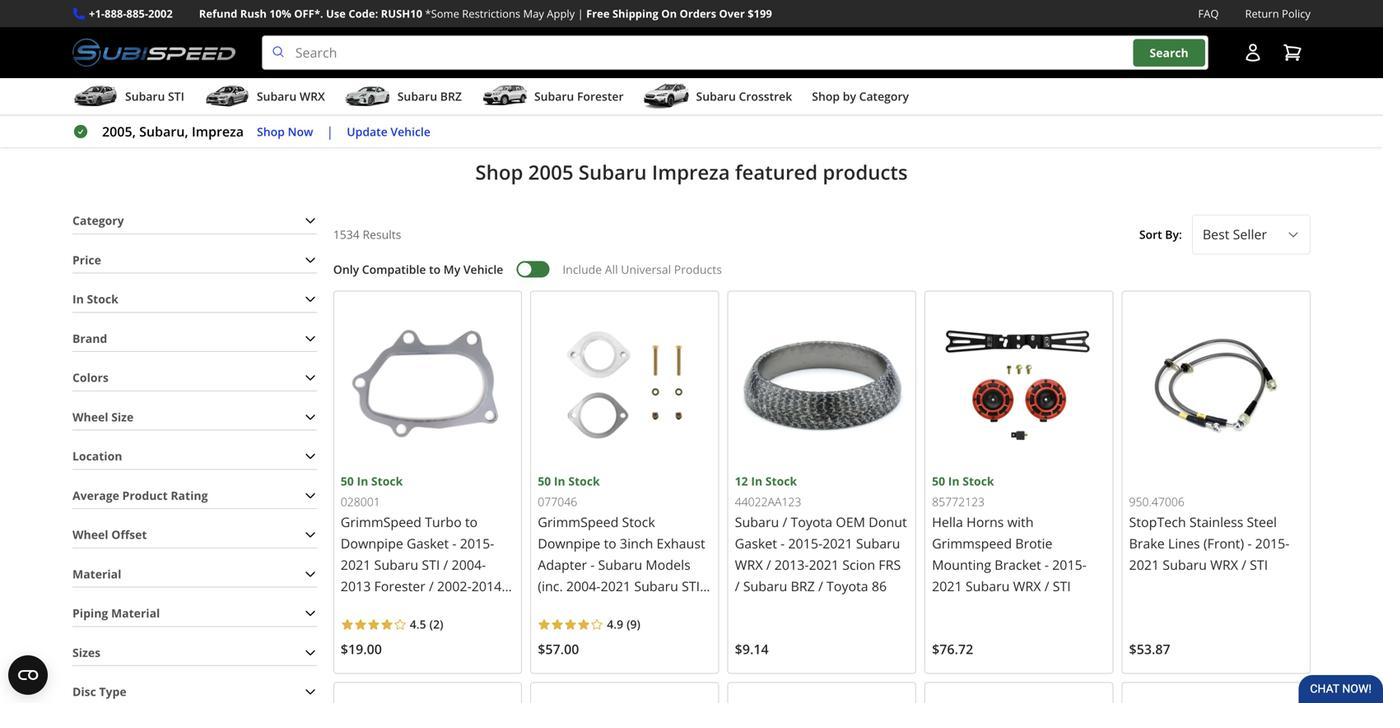 Task type: locate. For each thing, give the bounding box(es) containing it.
) right 4.9
[[637, 617, 640, 633]]

2 horizontal spatial to
[[604, 535, 616, 553]]

4.5 ( 2 )
[[410, 617, 443, 633]]

shop inside dropdown button
[[812, 89, 840, 104]]

with
[[1007, 514, 1034, 531]]

2021 inside 50 in stock 028001 grimmspeed turbo to downpipe gasket - 2015- 2021 subaru sti / 2004- 2013 forester / 2002-2014 impreza
[[341, 556, 371, 574]]

forester inside 50 in stock 028001 grimmspeed turbo to downpipe gasket - 2015- 2021 subaru sti / 2004- 2013 forester / 2002-2014 impreza
[[374, 578, 425, 596]]

1 horizontal spatial to
[[465, 514, 478, 531]]

to inside 50 in stock 028001 grimmspeed turbo to downpipe gasket - 2015- 2021 subaru sti / 2004- 2013 forester / 2002-2014 impreza
[[465, 514, 478, 531]]

subaru down shocks
[[696, 89, 736, 104]]

stock up 028001
[[371, 474, 403, 489]]

grimmspeed turbo to downpipe gasket - 2015-2021 subaru sti / 2004-2013 forester / 2002-2014 impreza image
[[341, 298, 515, 473]]

impreza down 2013
[[341, 599, 391, 617]]

2015- down "turbo"
[[460, 535, 494, 553]]

0 vertical spatial deals
[[907, 61, 939, 77]]

950.47006
[[1129, 495, 1184, 510]]

0 horizontal spatial vehicle
[[391, 124, 430, 139]]

2021 inside 50 in stock 077046 grimmspeed stock downpipe to 3inch exhaust adapter - subaru models (inc. 2004-2021 subaru sti / 2002-2014 wrx)
[[601, 578, 631, 596]]

shop for shop now
[[257, 124, 285, 139]]

1 50 from the left
[[341, 474, 354, 489]]

brz down the 2013-
[[791, 578, 815, 596]]

0 vertical spatial 2014
[[471, 578, 502, 596]]

1 vertical spatial 2004-
[[566, 578, 601, 596]]

2021 down mounting
[[932, 578, 962, 596]]

subaru down models
[[634, 578, 678, 596]]

my
[[444, 262, 460, 277]]

disc
[[72, 685, 96, 700]]

stock up 44022aa123
[[765, 474, 797, 489]]

( right 4.5
[[429, 617, 433, 633]]

2021 left scion
[[809, 556, 839, 574]]

all right include
[[605, 262, 618, 277]]

44022aa123
[[735, 495, 801, 510]]

impreza down a subaru wrx thumbnail image
[[192, 123, 244, 140]]

impreza down subaru crosstrek dropdown button
[[652, 159, 730, 186]]

subaru down mounting
[[966, 578, 1010, 596]]

2021
[[823, 535, 853, 553], [341, 556, 371, 574], [809, 556, 839, 574], [1129, 556, 1159, 574], [601, 578, 631, 596], [932, 578, 962, 596]]

material button
[[72, 562, 317, 587]]

grimmspeed inside 50 in stock 077046 grimmspeed stock downpipe to 3inch exhaust adapter - subaru models (inc. 2004-2021 subaru sti / 2002-2014 wrx)
[[538, 514, 619, 531]]

1 horizontal spatial impreza
[[341, 599, 391, 617]]

a subaru wrx thumbnail image image
[[204, 84, 250, 109]]

grimmspeed down 077046
[[538, 514, 619, 531]]

in inside 50 in stock 028001 grimmspeed turbo to downpipe gasket - 2015- 2021 subaru sti / 2004- 2013 forester / 2002-2014 impreza
[[357, 474, 368, 489]]

subaru up subaru,
[[125, 89, 165, 104]]

material right piping
[[111, 606, 160, 622]]

1 gasket from the left
[[407, 535, 449, 553]]

toyota left oem
[[791, 514, 832, 531]]

in up 028001
[[357, 474, 368, 489]]

in inside dropdown button
[[72, 292, 84, 307]]

gasket up the 2013-
[[735, 535, 777, 553]]

0 horizontal spatial 2014
[[471, 578, 502, 596]]

1 horizontal spatial (
[[627, 617, 630, 633]]

update
[[347, 124, 388, 139]]

1 horizontal spatial grimmspeed
[[538, 514, 619, 531]]

search button
[[1133, 39, 1205, 67]]

- inside 50 in stock 077046 grimmspeed stock downpipe to 3inch exhaust adapter - subaru models (inc. 2004-2021 subaru sti / 2002-2014 wrx)
[[590, 556, 595, 574]]

- down brotie
[[1045, 556, 1049, 574]]

gasket inside 12 in stock 44022aa123 subaru / toyota oem donut gasket - 2015-2021 subaru wrx / 2013-2021 scion frs / subaru brz / toyota 86
[[735, 535, 777, 553]]

shop left now
[[257, 124, 285, 139]]

$53.87
[[1129, 641, 1170, 659]]

4.9
[[607, 617, 623, 633]]

stock inside 50 in stock 85772123 hella horns with grimmspeed brotie mounting bracket  - 2015- 2021 subaru wrx / sti
[[963, 474, 994, 489]]

0 vertical spatial all
[[906, 106, 921, 122]]

shop left 2005
[[475, 159, 523, 186]]

50 inside 50 in stock 077046 grimmspeed stock downpipe to 3inch exhaust adapter - subaru models (inc. 2004-2021 subaru sti / 2002-2014 wrx)
[[538, 474, 551, 489]]

shop for shop 2005 subaru impreza featured products
[[475, 159, 523, 186]]

in up 077046
[[554, 474, 565, 489]]

- down steel
[[1247, 535, 1252, 553]]

1 horizontal spatial )
[[637, 617, 640, 633]]

use
[[326, 6, 346, 21]]

rush
[[240, 6, 267, 21]]

/ down 'exhaust'
[[703, 578, 708, 596]]

package up shop all link
[[879, 82, 923, 98]]

subaru down 44022aa123
[[735, 514, 779, 531]]

1 ( from the left
[[429, 617, 433, 633]]

subaru crosstrek button
[[643, 82, 792, 115]]

2014 left 4.9
[[572, 599, 602, 617]]

1 vertical spatial vehicle
[[463, 262, 503, 277]]

2 wheel from the top
[[72, 527, 108, 543]]

brake
[[1129, 535, 1165, 553]]

0 vertical spatial impreza
[[192, 123, 244, 140]]

stock inside 12 in stock 44022aa123 subaru / toyota oem donut gasket - 2015-2021 subaru wrx / 2013-2021 scion frs / subaru brz / toyota 86
[[765, 474, 797, 489]]

/ down (front)
[[1242, 556, 1246, 574]]

faq
[[1198, 6, 1219, 21]]

/ up $9.14
[[735, 578, 740, 596]]

struts
[[640, 61, 675, 77]]

2 vertical spatial impreza
[[341, 599, 391, 617]]

subaru down lines
[[1163, 556, 1207, 574]]

subaru down sale
[[534, 89, 574, 104]]

a subaru sti thumbnail image image
[[72, 84, 119, 109]]

0 horizontal spatial 2004-
[[452, 556, 486, 574]]

brz inside 12 in stock 44022aa123 subaru / toyota oem donut gasket - 2015-2021 subaru wrx / 2013-2021 scion frs / subaru brz / toyota 86
[[791, 578, 815, 596]]

vehicle
[[391, 124, 430, 139], [463, 262, 503, 277]]

all down brakes package deals link
[[906, 106, 921, 122]]

stoptech
[[1129, 514, 1186, 531]]

downpipe up adapter
[[538, 535, 600, 553]]

0 vertical spatial forester
[[577, 89, 624, 104]]

1 vertical spatial wheel
[[72, 527, 108, 543]]

in for 2014
[[554, 474, 565, 489]]

vehicle right my
[[463, 262, 503, 277]]

1 horizontal spatial forester
[[577, 89, 624, 104]]

0 vertical spatial toyota
[[791, 514, 832, 531]]

0 vertical spatial 2004-
[[452, 556, 486, 574]]

cusco oil drain plug m20x1.5 - universal image
[[1129, 690, 1303, 704]]

/ left the 2013-
[[766, 556, 771, 574]]

wrx inside 950.47006 stoptech stainless steel brake lines (front) - 2015- 2021 subaru wrx / sti
[[1210, 556, 1238, 574]]

0 vertical spatial to
[[429, 262, 441, 277]]

) right 4.5
[[440, 617, 443, 633]]

toyota
[[791, 514, 832, 531], [827, 578, 868, 596]]

subaru down cobb on the left of page
[[397, 89, 437, 104]]

results
[[363, 227, 401, 242]]

/
[[782, 514, 787, 531], [443, 556, 448, 574], [766, 556, 771, 574], [1242, 556, 1246, 574], [429, 578, 434, 596], [703, 578, 708, 596], [1044, 578, 1049, 596], [735, 578, 740, 596], [818, 578, 823, 596]]

| left free
[[578, 6, 583, 21]]

0 vertical spatial wheel
[[72, 409, 108, 425]]

wrx up now
[[300, 89, 325, 104]]

stock up 'brand'
[[87, 292, 118, 307]]

0 vertical spatial material
[[72, 567, 121, 582]]

1 horizontal spatial all
[[906, 106, 921, 122]]

wrx left the 2013-
[[735, 556, 763, 574]]

$57.00
[[538, 641, 579, 659]]

0 horizontal spatial gasket
[[407, 535, 449, 553]]

grimmspeed stock downpipe to 3inch exhaust adapter - subaru models (inc. 2004-2021 subaru sti / 2002-2014 wrx) image
[[538, 298, 712, 473]]

2 gasket from the left
[[735, 535, 777, 553]]

$76.72
[[932, 641, 973, 659]]

all inside package deals brakes package deals shop all
[[906, 106, 921, 122]]

2004- for adapter
[[566, 578, 601, 596]]

- inside 950.47006 stoptech stainless steel brake lines (front) - 2015- 2021 subaru wrx / sti
[[1247, 535, 1252, 553]]

wrx down bracket in the right of the page
[[1013, 578, 1041, 596]]

oem
[[836, 514, 865, 531]]

in down price
[[72, 292, 84, 307]]

2021 up wrx)
[[601, 578, 631, 596]]

brz down march
[[440, 89, 462, 104]]

package deals brakes package deals shop all
[[840, 61, 956, 122]]

0 horizontal spatial 50
[[341, 474, 354, 489]]

gasket down "turbo"
[[407, 535, 449, 553]]

wheel inside 'wheel size' dropdown button
[[72, 409, 108, 425]]

50 up 077046
[[538, 474, 551, 489]]

| right now
[[326, 123, 334, 140]]

brand
[[72, 331, 107, 346]]

wheel size
[[72, 409, 134, 425]]

885-
[[126, 6, 148, 21]]

stoptech stainless steel brake lines (front) - 2015-2021 subaru wrx / sti image
[[1129, 298, 1303, 473]]

1 vertical spatial all
[[605, 262, 618, 277]]

subaru up 4.5
[[374, 556, 418, 574]]

subaru inside subaru crosstrek dropdown button
[[696, 89, 736, 104]]

to left my
[[429, 262, 441, 277]]

2 grimmspeed from the left
[[538, 514, 619, 531]]

/ left "86"
[[818, 578, 823, 596]]

2 horizontal spatial 50
[[932, 474, 945, 489]]

stock inside 50 in stock 028001 grimmspeed turbo to downpipe gasket - 2015- 2021 subaru sti / 2004- 2013 forester / 2002-2014 impreza
[[371, 474, 403, 489]]

50 up 028001
[[341, 474, 354, 489]]

0 horizontal spatial )
[[440, 617, 443, 633]]

2015- down steel
[[1255, 535, 1290, 553]]

50 up the 85772123
[[932, 474, 945, 489]]

1 horizontal spatial gasket
[[735, 535, 777, 553]]

struts and shocks link
[[640, 54, 743, 77]]

0 vertical spatial 2002-
[[437, 578, 471, 596]]

subaru
[[125, 89, 165, 104], [257, 89, 297, 104], [397, 89, 437, 104], [534, 89, 574, 104], [696, 89, 736, 104], [579, 159, 647, 186], [735, 514, 779, 531], [856, 535, 900, 553], [374, 556, 418, 574], [598, 556, 642, 574], [1163, 556, 1207, 574], [634, 578, 678, 596], [966, 578, 1010, 596], [743, 578, 787, 596]]

wrx
[[300, 89, 325, 104], [735, 556, 763, 574], [1210, 556, 1238, 574], [1013, 578, 1041, 596]]

2004- down "turbo"
[[452, 556, 486, 574]]

crosstrek
[[739, 89, 792, 104]]

wrx down (front)
[[1210, 556, 1238, 574]]

/ inside 50 in stock 85772123 hella horns with grimmspeed brotie mounting bracket  - 2015- 2021 subaru wrx / sti
[[1044, 578, 1049, 596]]

deals right category
[[926, 82, 956, 98]]

1 vertical spatial package
[[879, 82, 923, 98]]

gasket inside 50 in stock 028001 grimmspeed turbo to downpipe gasket - 2015- 2021 subaru sti / 2004- 2013 forester / 2002-2014 impreza
[[407, 535, 449, 553]]

1 vertical spatial impreza
[[652, 159, 730, 186]]

2 vertical spatial to
[[604, 535, 616, 553]]

category
[[859, 89, 909, 104]]

in for impreza
[[357, 474, 368, 489]]

1 horizontal spatial downpipe
[[538, 535, 600, 553]]

) for forester
[[440, 617, 443, 633]]

1 horizontal spatial 50
[[538, 474, 551, 489]]

subispeed logo image
[[72, 36, 235, 70]]

4.5
[[410, 617, 426, 633]]

2002- up the 2
[[437, 578, 471, 596]]

1 vertical spatial to
[[465, 514, 478, 531]]

1 downpipe from the left
[[341, 535, 403, 553]]

2 downpipe from the left
[[538, 535, 600, 553]]

sti inside 50 in stock 85772123 hella horns with grimmspeed brotie mounting bracket  - 2015- 2021 subaru wrx / sti
[[1053, 578, 1071, 596]]

( right 4.9
[[627, 617, 630, 633]]

rating
[[171, 488, 208, 504]]

sti inside 50 in stock 028001 grimmspeed turbo to downpipe gasket - 2015- 2021 subaru sti / 2004- 2013 forester / 2002-2014 impreza
[[422, 556, 440, 574]]

type
[[99, 685, 126, 700]]

+1-
[[89, 6, 105, 21]]

products
[[674, 262, 722, 277]]

1 vertical spatial material
[[111, 606, 160, 622]]

- down "turbo"
[[452, 535, 457, 553]]

location
[[72, 449, 122, 464]]

adapter
[[538, 556, 587, 574]]

1 horizontal spatial brz
[[791, 578, 815, 596]]

disc type button
[[72, 680, 317, 704]]

toyota down scion
[[827, 578, 868, 596]]

grimmspeed
[[341, 514, 421, 531], [538, 514, 619, 531]]

stock up the 85772123
[[963, 474, 994, 489]]

0 horizontal spatial forester
[[374, 578, 425, 596]]

wheel left size
[[72, 409, 108, 425]]

2004-
[[452, 556, 486, 574], [566, 578, 601, 596]]

2
[[433, 617, 440, 633]]

stock for hella horns with grimmspeed brotie mounting bracket  - 2015- 2021 subaru wrx / sti
[[963, 474, 994, 489]]

restrictions
[[462, 6, 520, 21]]

scion
[[842, 556, 875, 574]]

deals up brakes package deals link
[[907, 61, 939, 77]]

1 vertical spatial 2014
[[572, 599, 602, 617]]

forester up 4.5
[[374, 578, 425, 596]]

2014 left (inc.
[[471, 578, 502, 596]]

wheel inside wheel offset dropdown button
[[72, 527, 108, 543]]

hella horns with grimmspeed brotie mounting bracket  - 2015-2021 subaru wrx / sti image
[[932, 298, 1106, 473]]

subaru inside 50 in stock 85772123 hella horns with grimmspeed brotie mounting bracket  - 2015- 2021 subaru wrx / sti
[[966, 578, 1010, 596]]

50 inside 50 in stock 85772123 hella horns with grimmspeed brotie mounting bracket  - 2015- 2021 subaru wrx / sti
[[932, 474, 945, 489]]

86
[[872, 578, 887, 596]]

search input field
[[262, 36, 1209, 70]]

1 vertical spatial toyota
[[827, 578, 868, 596]]

2015- inside 50 in stock 85772123 hella horns with grimmspeed brotie mounting bracket  - 2015- 2021 subaru wrx / sti
[[1052, 556, 1087, 574]]

85772123
[[932, 495, 985, 510]]

to left 3inch
[[604, 535, 616, 553]]

subaru down 3inch
[[598, 556, 642, 574]]

in inside 12 in stock 44022aa123 subaru / toyota oem donut gasket - 2015-2021 subaru wrx / 2013-2021 scion frs / subaru brz / toyota 86
[[751, 474, 762, 489]]

package
[[857, 61, 904, 77], [879, 82, 923, 98]]

1 vertical spatial forester
[[374, 578, 425, 596]]

compatible
[[362, 262, 426, 277]]

2004- down adapter
[[566, 578, 601, 596]]

wheel offset
[[72, 527, 147, 543]]

- right adapter
[[590, 556, 595, 574]]

wheel for wheel offset
[[72, 527, 108, 543]]

1 vertical spatial 2002-
[[538, 599, 572, 617]]

0 vertical spatial brz
[[440, 89, 462, 104]]

shop by category button
[[812, 82, 909, 115]]

(inc.
[[538, 578, 563, 596]]

impreza inside 50 in stock 028001 grimmspeed turbo to downpipe gasket - 2015- 2021 subaru sti / 2004- 2013 forester / 2002-2014 impreza
[[341, 599, 391, 617]]

stock up 3inch
[[622, 514, 655, 531]]

grimmspeed inside 50 in stock 028001 grimmspeed turbo to downpipe gasket - 2015- 2021 subaru sti / 2004- 2013 forester / 2002-2014 impreza
[[341, 514, 421, 531]]

/ down 44022aa123
[[782, 514, 787, 531]]

downpipe down 028001
[[341, 535, 403, 553]]

0 horizontal spatial 2002-
[[437, 578, 471, 596]]

0 horizontal spatial grimmspeed
[[341, 514, 421, 531]]

/ inside 950.47006 stoptech stainless steel brake lines (front) - 2015- 2021 subaru wrx / sti
[[1242, 556, 1246, 574]]

in up the 85772123
[[948, 474, 960, 489]]

shop down category
[[875, 106, 903, 122]]

1 wheel from the top
[[72, 409, 108, 425]]

madness
[[482, 61, 533, 77]]

0 horizontal spatial downpipe
[[341, 535, 403, 553]]

1 vertical spatial deals
[[926, 82, 956, 98]]

steel
[[1247, 514, 1277, 531]]

material up piping
[[72, 567, 121, 582]]

1 vertical spatial brz
[[791, 578, 815, 596]]

vehicle down subaru brz dropdown button in the left top of the page
[[391, 124, 430, 139]]

|
[[578, 6, 583, 21], [326, 123, 334, 140]]

grimmspeed down 028001
[[341, 514, 421, 531]]

wheel left offset
[[72, 527, 108, 543]]

gasket
[[407, 535, 449, 553], [735, 535, 777, 553]]

1 horizontal spatial 2002-
[[538, 599, 572, 617]]

in right 12
[[751, 474, 762, 489]]

0 horizontal spatial all
[[605, 262, 618, 277]]

3 50 from the left
[[932, 474, 945, 489]]

wrx inside 12 in stock 44022aa123 subaru / toyota oem donut gasket - 2015-2021 subaru wrx / 2013-2021 scion frs / subaru brz / toyota 86
[[735, 556, 763, 574]]

2013
[[341, 578, 371, 596]]

/ down "turbo"
[[443, 556, 448, 574]]

in inside 50 in stock 077046 grimmspeed stock downpipe to 3inch exhaust adapter - subaru models (inc. 2004-2021 subaru sti / 2002-2014 wrx)
[[554, 474, 565, 489]]

2021 inside 50 in stock 85772123 hella horns with grimmspeed brotie mounting bracket  - 2015- 2021 subaru wrx / sti
[[932, 578, 962, 596]]

shocks
[[703, 61, 743, 77]]

button image
[[1243, 43, 1263, 63]]

0 horizontal spatial to
[[429, 262, 441, 277]]

2 50 from the left
[[538, 474, 551, 489]]

0 horizontal spatial (
[[429, 617, 433, 633]]

0 vertical spatial |
[[578, 6, 583, 21]]

1 grimmspeed from the left
[[341, 514, 421, 531]]

1 ) from the left
[[440, 617, 443, 633]]

0 vertical spatial vehicle
[[391, 124, 430, 139]]

subaru up shop now at the left top of the page
[[257, 89, 297, 104]]

shop left "by"
[[812, 89, 840, 104]]

sti inside 50 in stock 077046 grimmspeed stock downpipe to 3inch exhaust adapter - subaru models (inc. 2004-2021 subaru sti / 2002-2014 wrx)
[[682, 578, 700, 596]]

2 ( from the left
[[627, 617, 630, 633]]

/ down brotie
[[1044, 578, 1049, 596]]

2015-
[[460, 535, 494, 553], [788, 535, 823, 553], [1255, 535, 1290, 553], [1052, 556, 1087, 574]]

stainless
[[1189, 514, 1243, 531]]

all
[[906, 106, 921, 122], [605, 262, 618, 277]]

(
[[429, 617, 433, 633], [627, 617, 630, 633]]

wheel for wheel size
[[72, 409, 108, 425]]

1 horizontal spatial 2014
[[572, 599, 602, 617]]

50 inside 50 in stock 028001 grimmspeed turbo to downpipe gasket - 2015- 2021 subaru sti / 2004- 2013 forester / 2002-2014 impreza
[[341, 474, 354, 489]]

forester left "a subaru crosstrek thumbnail image"
[[577, 89, 624, 104]]

2004- inside 50 in stock 028001 grimmspeed turbo to downpipe gasket - 2015- 2021 subaru sti / 2004- 2013 forester / 2002-2014 impreza
[[452, 556, 486, 574]]

0 horizontal spatial |
[[326, 123, 334, 140]]

to right "turbo"
[[465, 514, 478, 531]]

) for subaru
[[637, 617, 640, 633]]

subaru forester
[[534, 89, 624, 104]]

2021 down brake
[[1129, 556, 1159, 574]]

average
[[72, 488, 119, 504]]

2 ) from the left
[[637, 617, 640, 633]]

2015- up the 2013-
[[788, 535, 823, 553]]

1 horizontal spatial 2004-
[[566, 578, 601, 596]]

stock for grimmspeed turbo to downpipe gasket - 2015- 2021 subaru sti / 2004- 2013 forester / 2002-2014 impreza
[[371, 474, 403, 489]]

2004- inside 50 in stock 077046 grimmspeed stock downpipe to 3inch exhaust adapter - subaru models (inc. 2004-2021 subaru sti / 2002-2014 wrx)
[[566, 578, 601, 596]]

subaru sti
[[125, 89, 184, 104]]

Select... button
[[1192, 215, 1311, 255]]

subaru brz button
[[345, 82, 462, 115]]

- up the 2013-
[[780, 535, 785, 553]]

0 horizontal spatial brz
[[440, 89, 462, 104]]

search
[[1150, 45, 1189, 60]]

subaru wrx
[[257, 89, 325, 104]]

select... image
[[1287, 228, 1300, 241]]

2015- inside 12 in stock 44022aa123 subaru / toyota oem donut gasket - 2015-2021 subaru wrx / 2013-2021 scion frs / subaru brz / toyota 86
[[788, 535, 823, 553]]

2021 up 2013
[[341, 556, 371, 574]]

1534
[[333, 227, 360, 242]]

colors
[[72, 370, 109, 386]]

2014 inside 50 in stock 028001 grimmspeed turbo to downpipe gasket - 2015- 2021 subaru sti / 2004- 2013 forester / 2002-2014 impreza
[[471, 578, 502, 596]]

stock up 077046
[[568, 474, 600, 489]]

1 vertical spatial |
[[326, 123, 334, 140]]

rush10
[[381, 6, 422, 21]]

over
[[719, 6, 745, 21]]

package up brakes package deals link
[[857, 61, 904, 77]]

stock for subaru / toyota oem donut gasket - 2015-2021 subaru wrx / 2013-2021 scion frs / subaru brz / toyota 86
[[765, 474, 797, 489]]



Task type: describe. For each thing, give the bounding box(es) containing it.
sti inside dropdown button
[[168, 89, 184, 104]]

wrx)
[[606, 599, 637, 617]]

- inside 12 in stock 44022aa123 subaru / toyota oem donut gasket - 2015-2021 subaru wrx / 2013-2021 scion frs / subaru brz / toyota 86
[[780, 535, 785, 553]]

off*.
[[294, 6, 323, 21]]

2015- inside 950.47006 stoptech stainless steel brake lines (front) - 2015- 2021 subaru wrx / sti
[[1255, 535, 1290, 553]]

10%
[[269, 6, 291, 21]]

1 horizontal spatial |
[[578, 6, 583, 21]]

turbo
[[425, 514, 462, 531]]

subaru inside subaru brz dropdown button
[[397, 89, 437, 104]]

models
[[646, 556, 690, 574]]

struts and shocks
[[640, 61, 743, 77]]

product
[[122, 488, 168, 504]]

forester inside dropdown button
[[577, 89, 624, 104]]

to inside 50 in stock 077046 grimmspeed stock downpipe to 3inch exhaust adapter - subaru models (inc. 2004-2021 subaru sti / 2002-2014 wrx)
[[604, 535, 616, 553]]

a subaru brz thumbnail image image
[[345, 84, 391, 109]]

on
[[661, 6, 677, 21]]

shop 2005 subaru impreza featured products
[[475, 159, 908, 186]]

material inside dropdown button
[[111, 606, 160, 622]]

2021 inside 950.47006 stoptech stainless steel brake lines (front) - 2015- 2021 subaru wrx / sti
[[1129, 556, 1159, 574]]

0 horizontal spatial impreza
[[192, 123, 244, 140]]

exhaust
[[657, 535, 705, 553]]

in stock button
[[72, 287, 317, 312]]

/ inside 50 in stock 077046 grimmspeed stock downpipe to 3inch exhaust adapter - subaru models (inc. 2004-2021 subaru sti / 2002-2014 wrx)
[[703, 578, 708, 596]]

average product rating
[[72, 488, 208, 504]]

location button
[[72, 444, 317, 470]]

950.47006 stoptech stainless steel brake lines (front) - 2015- 2021 subaru wrx / sti
[[1129, 495, 1290, 574]]

bracket
[[995, 556, 1041, 574]]

refund rush 10% off*. use code: rush10 *some restrictions may apply | free shipping on orders over $199
[[199, 6, 772, 21]]

include
[[563, 262, 602, 277]]

vehicle inside button
[[391, 124, 430, 139]]

brz inside subaru brz dropdown button
[[440, 89, 462, 104]]

offset
[[111, 527, 147, 543]]

( for forester
[[429, 617, 433, 633]]

12
[[735, 474, 748, 489]]

subaru inside 950.47006 stoptech stainless steel brake lines (front) - 2015- 2021 subaru wrx / sti
[[1163, 556, 1207, 574]]

( for subaru
[[627, 617, 630, 633]]

colors button
[[72, 366, 317, 391]]

subaru inside subaru wrx dropdown button
[[257, 89, 297, 104]]

piping material button
[[72, 601, 317, 627]]

subaru crosstrek
[[696, 89, 792, 104]]

horns
[[966, 514, 1004, 531]]

wrx inside 50 in stock 85772123 hella horns with grimmspeed brotie mounting bracket  - 2015- 2021 subaru wrx / sti
[[1013, 578, 1041, 596]]

sti inside 950.47006 stoptech stainless steel brake lines (front) - 2015- 2021 subaru wrx / sti
[[1250, 556, 1268, 574]]

0 vertical spatial package
[[857, 61, 904, 77]]

subaru,
[[139, 123, 188, 140]]

donut
[[869, 514, 907, 531]]

subaru sti button
[[72, 82, 184, 115]]

lines
[[1168, 535, 1200, 553]]

in for subaru
[[751, 474, 762, 489]]

4.9 ( 9 )
[[607, 617, 640, 633]]

12 in stock 44022aa123 subaru / toyota oem donut gasket - 2015-2021 subaru wrx / 2013-2021 scion frs / subaru brz / toyota 86
[[735, 474, 907, 596]]

frs
[[879, 556, 901, 574]]

subaru / toyota oem donut  gasket - 2015-2021 subaru wrx / 2013-2021 scion frs / subaru brz / toyota 86 image
[[735, 298, 909, 473]]

price
[[72, 252, 101, 268]]

include all universal products
[[563, 262, 722, 277]]

category button
[[72, 208, 317, 234]]

2015- inside 50 in stock 028001 grimmspeed turbo to downpipe gasket - 2015- 2021 subaru sti / 2004- 2013 forester / 2002-2014 impreza
[[460, 535, 494, 553]]

/ up the 4.5 ( 2 )
[[429, 578, 434, 596]]

now
[[288, 124, 313, 139]]

subaru down the donut on the right of the page
[[856, 535, 900, 553]]

open widget image
[[8, 656, 48, 696]]

sort
[[1139, 227, 1162, 242]]

update vehicle
[[347, 124, 430, 139]]

mounting
[[932, 556, 991, 574]]

brakes
[[840, 82, 876, 98]]

products
[[823, 159, 908, 186]]

update vehicle button
[[347, 122, 430, 141]]

2 horizontal spatial impreza
[[652, 159, 730, 186]]

shop inside package deals brakes package deals shop all
[[875, 106, 903, 122]]

sale
[[536, 61, 560, 77]]

2002
[[148, 6, 173, 21]]

$9.14
[[735, 641, 769, 659]]

shop all link
[[875, 105, 921, 124]]

subaru inside 50 in stock 028001 grimmspeed turbo to downpipe gasket - 2015- 2021 subaru sti / 2004- 2013 forester / 2002-2014 impreza
[[374, 556, 418, 574]]

subaru inside subaru forester dropdown button
[[534, 89, 574, 104]]

cobb march madness sale
[[411, 61, 560, 77]]

shop by category
[[812, 89, 909, 104]]

material inside 'dropdown button'
[[72, 567, 121, 582]]

cobb
[[411, 61, 440, 77]]

march
[[443, 61, 479, 77]]

subaru forester button
[[482, 82, 624, 115]]

2002- inside 50 in stock 077046 grimmspeed stock downpipe to 3inch exhaust adapter - subaru models (inc. 2004-2021 subaru sti / 2002-2014 wrx)
[[538, 599, 572, 617]]

piping material
[[72, 606, 160, 622]]

wrx inside dropdown button
[[300, 89, 325, 104]]

2004- for 2015-
[[452, 556, 486, 574]]

price button
[[72, 248, 317, 273]]

+1-888-885-2002 link
[[89, 5, 173, 22]]

stock inside dropdown button
[[87, 292, 118, 307]]

2005,
[[102, 123, 136, 140]]

50 for hella horns with grimmspeed brotie mounting bracket  - 2015- 2021 subaru wrx / sti
[[932, 474, 945, 489]]

- inside 50 in stock 028001 grimmspeed turbo to downpipe gasket - 2015- 2021 subaru sti / 2004- 2013 forester / 2002-2014 impreza
[[452, 535, 457, 553]]

stock for grimmspeed stock downpipe to 3inch exhaust adapter - subaru models (inc. 2004-2021 subaru sti / 2002-2014 wrx)
[[568, 474, 600, 489]]

in inside 50 in stock 85772123 hella horns with grimmspeed brotie mounting bracket  - 2015- 2021 subaru wrx / sti
[[948, 474, 960, 489]]

50 in stock 077046 grimmspeed stock downpipe to 3inch exhaust adapter - subaru models (inc. 2004-2021 subaru sti / 2002-2014 wrx)
[[538, 474, 708, 617]]

50 for grimmspeed turbo to downpipe gasket - 2015- 2021 subaru sti / 2004- 2013 forester / 2002-2014 impreza
[[341, 474, 354, 489]]

(front)
[[1203, 535, 1244, 553]]

downpipe inside 50 in stock 028001 grimmspeed turbo to downpipe gasket - 2015- 2021 subaru sti / 2004- 2013 forester / 2002-2014 impreza
[[341, 535, 403, 553]]

+1-888-885-2002
[[89, 6, 173, 21]]

brotie
[[1015, 535, 1053, 553]]

sizes button
[[72, 641, 317, 666]]

orders
[[680, 6, 716, 21]]

grimmspeed for downpipe
[[341, 514, 421, 531]]

subaru inside subaru sti dropdown button
[[125, 89, 165, 104]]

50 in stock 85772123 hella horns with grimmspeed brotie mounting bracket  - 2015- 2021 subaru wrx / sti
[[932, 474, 1087, 596]]

shop for shop by category
[[812, 89, 840, 104]]

a subaru forester thumbnail image image
[[482, 84, 528, 109]]

featured
[[735, 159, 818, 186]]

in stock
[[72, 292, 118, 307]]

- inside 50 in stock 85772123 hella horns with grimmspeed brotie mounting bracket  - 2015- 2021 subaru wrx / sti
[[1045, 556, 1049, 574]]

return policy
[[1245, 6, 1311, 21]]

2014 inside 50 in stock 077046 grimmspeed stock downpipe to 3inch exhaust adapter - subaru models (inc. 2004-2021 subaru sti / 2002-2014 wrx)
[[572, 599, 602, 617]]

50 for grimmspeed stock downpipe to 3inch exhaust adapter - subaru models (inc. 2004-2021 subaru sti / 2002-2014 wrx)
[[538, 474, 551, 489]]

code:
[[348, 6, 378, 21]]

downpipe inside 50 in stock 077046 grimmspeed stock downpipe to 3inch exhaust adapter - subaru models (inc. 2004-2021 subaru sti / 2002-2014 wrx)
[[538, 535, 600, 553]]

shop now
[[257, 124, 313, 139]]

cobb march madness sale link
[[411, 54, 560, 77]]

faq link
[[1198, 5, 1219, 22]]

may
[[523, 6, 544, 21]]

*some
[[425, 6, 459, 21]]

disc type
[[72, 685, 126, 700]]

$199
[[748, 6, 772, 21]]

1 horizontal spatial vehicle
[[463, 262, 503, 277]]

subaru right 2005
[[579, 159, 647, 186]]

3inch
[[620, 535, 653, 553]]

a subaru crosstrek thumbnail image image
[[643, 84, 689, 109]]

2002- inside 50 in stock 028001 grimmspeed turbo to downpipe gasket - 2015- 2021 subaru sti / 2004- 2013 forester / 2002-2014 impreza
[[437, 578, 471, 596]]

2021 down oem
[[823, 535, 853, 553]]

sizes
[[72, 645, 100, 661]]

grimmspeed
[[932, 535, 1012, 553]]

and
[[678, 61, 700, 77]]

grimmspeed for to
[[538, 514, 619, 531]]

subaru brz
[[397, 89, 462, 104]]

2005, subaru, impreza
[[102, 123, 244, 140]]

only
[[333, 262, 359, 277]]

subaru down the 2013-
[[743, 578, 787, 596]]



Task type: vqa. For each thing, say whether or not it's contained in the screenshot.
48
no



